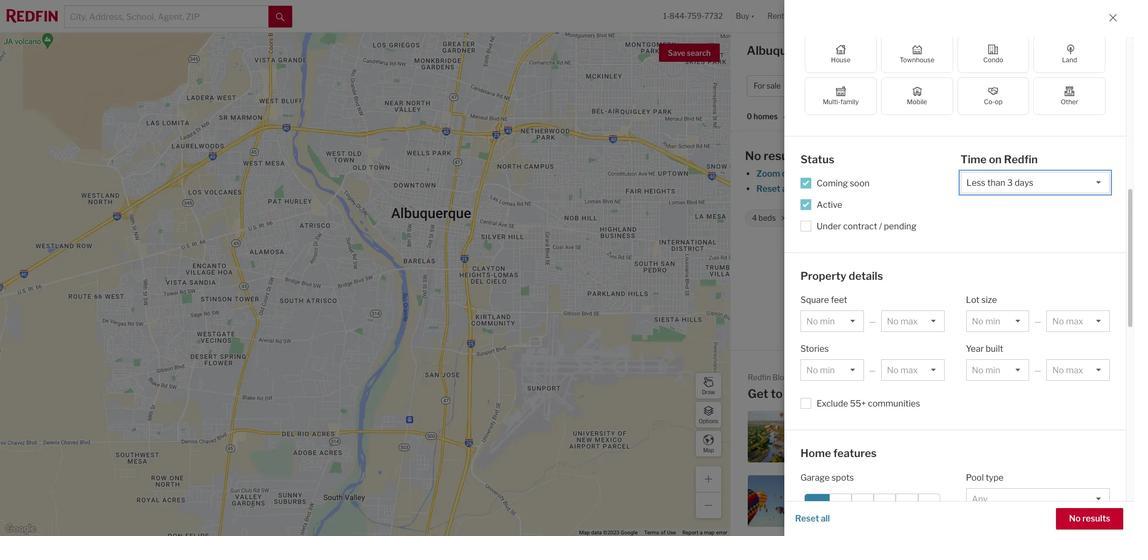Task type: vqa. For each thing, say whether or not it's contained in the screenshot.
From
no



Task type: locate. For each thing, give the bounding box(es) containing it.
1 vertical spatial more
[[1087, 374, 1108, 384]]

more inside read more link
[[1087, 374, 1108, 384]]

0 vertical spatial nm
[[825, 44, 845, 58]]

3 up other
[[1057, 81, 1062, 91]]

feet
[[831, 295, 847, 306]]

4 beds
[[752, 214, 776, 223]]

albuquerque, up popular
[[818, 387, 894, 401]]

0 vertical spatial home
[[863, 81, 884, 91]]

results down 'and'
[[1082, 514, 1110, 525]]

0 horizontal spatial filters
[[793, 184, 817, 194]]

save
[[668, 48, 685, 58]]

7 home remodeling projects to boost your property value in albuquerque link
[[932, 412, 1104, 463]]

1 horizontal spatial in
[[892, 443, 897, 451]]

on redfin less than 3 days
[[863, 214, 956, 223]]

1 horizontal spatial type
[[986, 473, 1004, 483]]

results up out
[[764, 149, 803, 163]]

1 horizontal spatial more
[[1087, 374, 1108, 384]]

redfin link
[[858, 251, 884, 261]]

live
[[825, 443, 839, 451]]

option group
[[805, 36, 1106, 115], [804, 494, 940, 517]]

remodeling
[[1036, 419, 1076, 427]]

2 horizontal spatial of
[[1046, 493, 1053, 501]]

Condo checkbox
[[957, 36, 1029, 73]]

0 vertical spatial reset
[[756, 184, 780, 194]]

to inside zoom out reset all filters or remove one of your filters below to see more homes
[[960, 184, 968, 194]]

1 horizontal spatial 3
[[1057, 81, 1062, 91]]

0 horizontal spatial •
[[783, 113, 785, 122]]

1 vertical spatial all
[[821, 514, 830, 525]]

7732
[[704, 11, 723, 21]]

home for home type
[[863, 81, 884, 91]]

your
[[1068, 428, 1084, 437]]

redfin right on
[[875, 214, 898, 223]]

in down boost
[[1060, 438, 1066, 446]]

of inside exploring the sandia mountains of albuquerque: why locals love them and you will too
[[1046, 493, 1053, 501]]

1 horizontal spatial reset
[[795, 514, 819, 525]]

property details
[[801, 270, 883, 283]]

•
[[1053, 81, 1055, 91], [783, 113, 785, 122]]

home up the garage
[[801, 448, 831, 461]]

homes right 0
[[754, 112, 778, 121]]

data
[[591, 530, 602, 536]]

neighborhoods:
[[825, 433, 877, 441]]

:
[[807, 112, 808, 121]]

lot size
[[966, 295, 997, 306]]

/ inside 4 bd / 4+ ba "button"
[[950, 81, 953, 91]]

albuquerque
[[955, 251, 1007, 261], [862, 424, 904, 432], [848, 443, 890, 451], [1010, 447, 1052, 455], [869, 493, 912, 501]]

1 horizontal spatial /
[[950, 81, 953, 91]]

©2023
[[603, 530, 619, 536]]

filters right "all"
[[1030, 81, 1051, 91]]

homes down the time on redfin
[[1010, 184, 1037, 194]]

all filters • 3
[[1019, 81, 1062, 91]]

1 horizontal spatial of
[[879, 184, 887, 194]]

1 vertical spatial of
[[1046, 493, 1053, 501]]

1 horizontal spatial •
[[1053, 81, 1055, 91]]

home inside button
[[863, 81, 884, 91]]

1 horizontal spatial nm
[[896, 387, 917, 401]]

0 horizontal spatial /
[[879, 221, 882, 232]]

search
[[687, 48, 711, 58]]

filters
[[1030, 81, 1051, 91], [793, 184, 817, 194], [909, 184, 932, 194]]

map region
[[0, 8, 829, 537]]

exploring the sandia mountains of albuquerque: why locals love them and you will too
[[1010, 484, 1099, 520]]

no up 'zoom'
[[745, 149, 761, 163]]

1 vertical spatial 4+
[[804, 214, 813, 223]]

more right the 'see'
[[987, 184, 1008, 194]]

0 horizontal spatial home
[[801, 448, 831, 461]]

• inside button
[[1053, 81, 1055, 91]]

them
[[1067, 502, 1086, 511]]

all inside button
[[821, 514, 830, 525]]

3 inside button
[[1057, 81, 1062, 91]]

reset down any
[[795, 514, 819, 525]]

0 vertical spatial map
[[703, 447, 714, 454]]

3+ radio
[[874, 494, 896, 517]]

10 popular albuquerque neighborhoods: where to live in albuquerque in 2023
[[825, 424, 917, 451]]

0 vertical spatial results
[[764, 149, 803, 163]]

in right the live
[[840, 443, 846, 451]]

1 horizontal spatial property
[[1010, 438, 1039, 446]]

0 vertical spatial of
[[879, 184, 887, 194]]

in inside 7 home remodeling projects to boost your property value in albuquerque
[[1060, 438, 1066, 446]]

• for homes
[[783, 113, 785, 122]]

type right pool
[[986, 473, 1004, 483]]

0 horizontal spatial type
[[886, 81, 901, 91]]

4
[[933, 81, 938, 91], [752, 214, 757, 223]]

759-
[[687, 11, 704, 21]]

1 vertical spatial /
[[879, 221, 882, 232]]

of down the at the right of the page
[[1046, 493, 1053, 501]]

4+ left ba
[[955, 81, 964, 91]]

1 vertical spatial home
[[1015, 419, 1035, 427]]

• inside '0 homes •'
[[783, 113, 785, 122]]

your
[[889, 184, 907, 194]]

0 horizontal spatial homes
[[754, 112, 778, 121]]

—
[[869, 317, 876, 327], [1035, 317, 1041, 327], [869, 366, 876, 376], [1035, 366, 1041, 376]]

nm
[[825, 44, 845, 58], [896, 387, 917, 401]]

one
[[862, 184, 877, 194]]

lot
[[966, 295, 980, 306]]

pending
[[884, 221, 916, 232]]

submit search image
[[276, 13, 285, 21]]

home
[[863, 81, 884, 91], [1015, 419, 1035, 427], [801, 448, 831, 461]]

0 vertical spatial no results
[[745, 149, 803, 163]]

sort :
[[791, 112, 808, 121]]

1 horizontal spatial map
[[703, 447, 714, 454]]

coming soon
[[817, 178, 870, 189]]

0 vertical spatial 3
[[1057, 81, 1062, 91]]

— for square feet
[[869, 317, 876, 327]]

of right one
[[879, 184, 887, 194]]

map down options
[[703, 447, 714, 454]]

0 horizontal spatial more
[[987, 184, 1008, 194]]

mexico
[[915, 251, 944, 261]]

details
[[849, 270, 883, 283]]

1 vertical spatial homes
[[1010, 184, 1037, 194]]

map left data
[[579, 530, 590, 536]]

map inside button
[[703, 447, 714, 454]]

1 vertical spatial results
[[1082, 514, 1110, 525]]

in for albuquerque
[[892, 443, 897, 451]]

2 horizontal spatial filters
[[1030, 81, 1051, 91]]

home features
[[801, 448, 877, 461]]

2+ radio
[[852, 494, 874, 517]]

property down the projects
[[1010, 438, 1039, 446]]

property
[[801, 270, 846, 283], [1010, 438, 1039, 446]]

no results
[[745, 149, 803, 163], [1069, 514, 1110, 525]]

0 horizontal spatial property
[[801, 270, 846, 283]]

more inside zoom out reset all filters or remove one of your filters below to see more homes
[[987, 184, 1008, 194]]

no results down 'and'
[[1069, 514, 1110, 525]]

1-844-759-7732
[[663, 11, 723, 21]]

844-
[[670, 11, 687, 21]]

4+ for 4+
[[902, 500, 912, 511]]

0 vertical spatial •
[[1053, 81, 1055, 91]]

1 vertical spatial map
[[579, 530, 590, 536]]

/ right the bd
[[950, 81, 953, 91]]

nm left homes
[[825, 44, 845, 58]]

Mobile checkbox
[[881, 77, 953, 115]]

0 horizontal spatial 4
[[752, 214, 757, 223]]

1 horizontal spatial 4+
[[902, 500, 912, 511]]

1 horizontal spatial homes
[[1010, 184, 1037, 194]]

zoom out reset all filters or remove one of your filters below to see more homes
[[756, 169, 1037, 194]]

1 vertical spatial type
[[986, 473, 1004, 483]]

a
[[700, 530, 703, 536]]

1 vertical spatial 4
[[752, 214, 757, 223]]

2 vertical spatial home
[[801, 448, 831, 461]]

reset down 'zoom'
[[756, 184, 780, 194]]

1 vertical spatial no
[[1069, 514, 1081, 525]]

1 vertical spatial no results
[[1069, 514, 1110, 525]]

0 horizontal spatial no
[[745, 149, 761, 163]]

3 right than
[[933, 214, 938, 223]]

Townhouse checkbox
[[881, 36, 953, 73]]

new mexico
[[895, 251, 944, 261]]

3
[[1057, 81, 1062, 91], [933, 214, 938, 223]]

|
[[1068, 47, 1070, 57]]

love
[[1049, 502, 1065, 511]]

1 horizontal spatial all
[[821, 514, 830, 525]]

2 horizontal spatial in
[[1060, 438, 1066, 446]]

filters right your
[[909, 184, 932, 194]]

4+ left baths
[[804, 214, 813, 223]]

0 horizontal spatial 4+
[[804, 214, 813, 223]]

1 vertical spatial option group
[[804, 494, 940, 517]]

all inside zoom out reset all filters or remove one of your filters below to see more homes
[[782, 184, 791, 194]]

albuquerque inside the ultimate albuquerque bucket list
[[869, 493, 912, 501]]

of left use
[[661, 530, 666, 536]]

type down townhouse
[[886, 81, 901, 91]]

report a map error link
[[682, 530, 727, 536]]

1 vertical spatial reset
[[795, 514, 819, 525]]

property up square feet
[[801, 270, 846, 283]]

1 vertical spatial property
[[1010, 438, 1039, 446]]

sort
[[791, 112, 807, 121]]

1 horizontal spatial 4
[[933, 81, 938, 91]]

sale
[[767, 81, 781, 91]]

value
[[1041, 438, 1059, 446]]

filters left or on the right top
[[793, 184, 817, 194]]

4 inside "button"
[[933, 81, 938, 91]]

to up 2023
[[903, 433, 909, 441]]

albuquerque, up for sale button
[[747, 44, 822, 58]]

results inside 'button'
[[1082, 514, 1110, 525]]

4 left the bd
[[933, 81, 938, 91]]

— for year built
[[1035, 366, 1041, 376]]

0 vertical spatial all
[[782, 184, 791, 194]]

1 horizontal spatial home
[[863, 81, 884, 91]]

0 vertical spatial type
[[886, 81, 901, 91]]

all down any
[[821, 514, 830, 525]]

home up the projects
[[1015, 419, 1035, 427]]

1 horizontal spatial no
[[1069, 514, 1081, 525]]

more
[[987, 184, 1008, 194], [1087, 374, 1108, 384]]

report a map error
[[682, 530, 727, 536]]

more right the 'read'
[[1087, 374, 1108, 384]]

home inside 7 home remodeling projects to boost your property value in albuquerque
[[1015, 419, 1035, 427]]

nm up where on the right bottom
[[896, 387, 917, 401]]

1 horizontal spatial results
[[1082, 514, 1110, 525]]

spots
[[832, 473, 854, 483]]

1 vertical spatial •
[[783, 113, 785, 122]]

0 horizontal spatial 3
[[933, 214, 938, 223]]

to inside 10 popular albuquerque neighborhoods: where to live in albuquerque in 2023
[[903, 433, 909, 441]]

google image
[[3, 523, 38, 537]]

0 vertical spatial more
[[987, 184, 1008, 194]]

to left the 'see'
[[960, 184, 968, 194]]

in
[[1060, 438, 1066, 446], [840, 443, 846, 451], [892, 443, 897, 451]]

2 vertical spatial 4+
[[902, 500, 912, 511]]

home right 'price' image
[[863, 81, 884, 91]]

boost
[[1047, 428, 1067, 437]]

Land checkbox
[[1034, 36, 1106, 73]]

all down out
[[782, 184, 791, 194]]

read more link
[[1064, 373, 1117, 386]]

recommended button
[[808, 112, 873, 122]]

0 horizontal spatial map
[[579, 530, 590, 536]]

blog
[[773, 373, 789, 382]]

ba
[[966, 81, 974, 91]]

active
[[817, 200, 842, 210]]

0 horizontal spatial nm
[[825, 44, 845, 58]]

0 vertical spatial option group
[[805, 36, 1106, 115]]

exploring
[[1010, 484, 1041, 492]]

soon
[[850, 178, 870, 189]]

0 horizontal spatial reset
[[756, 184, 780, 194]]

no results up zoom out button
[[745, 149, 803, 163]]

/ right on
[[879, 221, 882, 232]]

pool
[[966, 473, 984, 483]]

0 vertical spatial 4+
[[955, 81, 964, 91]]

list box
[[961, 172, 1110, 193], [801, 311, 864, 332], [881, 311, 944, 332], [966, 311, 1029, 332], [1046, 311, 1110, 332], [801, 360, 864, 381], [881, 360, 944, 381], [966, 360, 1029, 381], [1046, 360, 1110, 381], [966, 489, 1110, 510]]

0 vertical spatial homes
[[754, 112, 778, 121]]

0 vertical spatial /
[[950, 81, 953, 91]]

of
[[879, 184, 887, 194], [1046, 493, 1053, 501], [661, 530, 666, 536]]

2 horizontal spatial 4+
[[955, 81, 964, 91]]

no down them
[[1069, 514, 1081, 525]]

0 vertical spatial property
[[801, 270, 846, 283]]

filters inside all filters • 3 button
[[1030, 81, 1051, 91]]

of inside zoom out reset all filters or remove one of your filters below to see more homes
[[879, 184, 887, 194]]

1-
[[663, 11, 670, 21]]

0 vertical spatial 4
[[933, 81, 938, 91]]

1 horizontal spatial no results
[[1069, 514, 1110, 525]]

2 vertical spatial of
[[661, 530, 666, 536]]

features
[[833, 448, 877, 461]]

homes inside zoom out reset all filters or remove one of your filters below to see more homes
[[1010, 184, 1037, 194]]

1+ radio
[[830, 494, 852, 517]]

1+
[[836, 500, 845, 511]]

report
[[682, 530, 698, 536]]

4+ inside 4+ radio
[[902, 500, 912, 511]]

4+ left 5+
[[902, 500, 912, 511]]

type inside home type button
[[886, 81, 901, 91]]

4 left beds
[[752, 214, 757, 223]]

no
[[745, 149, 761, 163], [1069, 514, 1081, 525]]

0 horizontal spatial all
[[782, 184, 791, 194]]

to up the value at the right bottom
[[1039, 428, 1046, 437]]

in down where on the right bottom
[[892, 443, 897, 451]]

use
[[667, 530, 676, 536]]

the ultimate albuquerque bucket list
[[825, 493, 912, 511]]

0 horizontal spatial of
[[661, 530, 666, 536]]

reset inside zoom out reset all filters or remove one of your filters below to see more homes
[[756, 184, 780, 194]]

4 bd / 4+ ba
[[933, 81, 974, 91]]

2 horizontal spatial home
[[1015, 419, 1035, 427]]



Task type: describe. For each thing, give the bounding box(es) containing it.
property inside 7 home remodeling projects to boost your property value in albuquerque
[[1010, 438, 1039, 446]]

remove 4 beds image
[[781, 215, 787, 222]]

to down blog
[[771, 387, 783, 401]]

price image
[[834, 83, 844, 90]]

4+ radio
[[896, 494, 918, 517]]

multi-
[[823, 98, 840, 106]]

albuquerque link
[[955, 251, 1007, 261]]

2023
[[899, 443, 917, 451]]

for
[[754, 81, 765, 91]]

4 for 4 beds
[[752, 214, 757, 223]]

homes
[[847, 44, 887, 58]]

status
[[801, 153, 834, 166]]

0 vertical spatial no
[[745, 149, 761, 163]]

guide
[[1093, 47, 1116, 57]]

get
[[748, 387, 768, 401]]

0 horizontal spatial no results
[[745, 149, 803, 163]]

family
[[840, 98, 859, 106]]

market insights | city guide
[[999, 47, 1116, 57]]

all filters • 3 button
[[999, 75, 1069, 97]]

option group containing any
[[804, 494, 940, 517]]

4 for 4 bd / 4+ ba
[[933, 81, 938, 91]]

0 vertical spatial albuquerque,
[[747, 44, 822, 58]]

7
[[1010, 419, 1014, 427]]

ultimate
[[839, 493, 868, 501]]

home type button
[[856, 75, 922, 97]]

city
[[1074, 47, 1091, 57]]

stories
[[801, 344, 829, 355]]

terms of use
[[644, 530, 676, 536]]

type for home type
[[886, 81, 901, 91]]

7 home remodeling projects to boost your property value in albuquerque
[[1010, 419, 1084, 455]]

under contract / pending
[[817, 221, 916, 232]]

see
[[970, 184, 985, 194]]

save search
[[668, 48, 711, 58]]

redfin up details
[[858, 251, 884, 261]]

/ for pending
[[879, 221, 882, 232]]

exclude
[[817, 399, 848, 409]]

land
[[1062, 56, 1077, 64]]

type for pool type
[[986, 473, 1004, 483]]

1 horizontal spatial filters
[[909, 184, 932, 194]]

mobile
[[907, 98, 927, 106]]

terms of use link
[[644, 530, 676, 536]]

read
[[1064, 374, 1085, 384]]

1 vertical spatial 3
[[933, 214, 938, 223]]

contract
[[843, 221, 877, 232]]

square feet
[[801, 295, 847, 306]]

where
[[879, 433, 901, 441]]

sandia
[[1055, 484, 1077, 492]]

— for stories
[[869, 366, 876, 376]]

4+ inside 4 bd / 4+ ba "button"
[[955, 81, 964, 91]]

redfin right the 'on' in the right top of the page
[[1004, 153, 1038, 166]]

2+
[[858, 500, 868, 511]]

in for value
[[1060, 438, 1066, 446]]

the
[[1043, 484, 1054, 492]]

— for lot size
[[1035, 317, 1041, 327]]

less
[[900, 214, 914, 223]]

on
[[989, 153, 1002, 166]]

why
[[1010, 502, 1025, 511]]

Multi-family checkbox
[[805, 77, 877, 115]]

House checkbox
[[805, 36, 877, 73]]

Other checkbox
[[1034, 77, 1106, 115]]

to inside 7 home remodeling projects to boost your property value in albuquerque
[[1039, 428, 1046, 437]]

3+
[[880, 500, 890, 511]]

• for filters
[[1053, 81, 1055, 91]]

redfin up get
[[748, 373, 771, 382]]

redfin blog
[[748, 373, 789, 382]]

out
[[782, 169, 795, 179]]

zoom out button
[[756, 169, 796, 179]]

map for map data ©2023 google
[[579, 530, 590, 536]]

4+ baths
[[804, 214, 835, 223]]

bucket
[[825, 502, 849, 511]]

10
[[825, 424, 833, 432]]

square
[[801, 295, 829, 306]]

other
[[1061, 98, 1078, 106]]

1 vertical spatial albuquerque,
[[818, 387, 894, 401]]

55+
[[850, 399, 866, 409]]

pool type
[[966, 473, 1004, 483]]

list
[[850, 502, 863, 511]]

1 vertical spatial nm
[[896, 387, 917, 401]]

market insights link
[[999, 35, 1064, 59]]

read more
[[1064, 374, 1108, 384]]

option group containing house
[[805, 36, 1106, 115]]

0
[[747, 112, 752, 121]]

garage
[[801, 473, 830, 483]]

albuquerque inside 7 home remodeling projects to boost your property value in albuquerque
[[1010, 447, 1052, 455]]

the
[[825, 493, 838, 501]]

recommended
[[810, 112, 865, 121]]

map for map
[[703, 447, 714, 454]]

year
[[966, 344, 984, 355]]

0 horizontal spatial results
[[764, 149, 803, 163]]

map button
[[695, 431, 722, 458]]

Co-op checkbox
[[957, 77, 1029, 115]]

locals
[[1026, 502, 1048, 511]]

5+ radio
[[918, 494, 940, 517]]

homes inside '0 homes •'
[[754, 112, 778, 121]]

projects
[[1010, 428, 1038, 437]]

no inside 'button'
[[1069, 514, 1081, 525]]

Any radio
[[804, 494, 830, 517]]

10 popular albuquerque neighborhoods: where to live in albuquerque in 2023 link
[[748, 412, 919, 463]]

and
[[1087, 502, 1099, 511]]

4+ for 4+ baths
[[804, 214, 813, 223]]

reset inside button
[[795, 514, 819, 525]]

on
[[863, 214, 874, 223]]

any
[[809, 500, 825, 511]]

for sale
[[754, 81, 781, 91]]

options button
[[695, 402, 722, 429]]

all
[[1019, 81, 1028, 91]]

too
[[1038, 512, 1050, 520]]

map
[[704, 530, 715, 536]]

no results button
[[1056, 509, 1123, 530]]

will
[[1024, 512, 1036, 520]]

for
[[890, 44, 906, 58]]

albuquerque, nm homes for sale
[[747, 44, 933, 58]]

0 horizontal spatial in
[[840, 443, 846, 451]]

city guide link
[[1074, 46, 1118, 59]]

home for home features
[[801, 448, 831, 461]]

no results inside 'button'
[[1069, 514, 1110, 525]]

/ for 4+
[[950, 81, 953, 91]]

condo
[[983, 56, 1003, 64]]

reset all filters button
[[756, 184, 817, 194]]

City, Address, School, Agent, ZIP search field
[[65, 6, 268, 27]]

mountains
[[1010, 493, 1045, 501]]

know
[[785, 387, 816, 401]]

op
[[995, 98, 1003, 106]]

market
[[999, 47, 1029, 57]]



